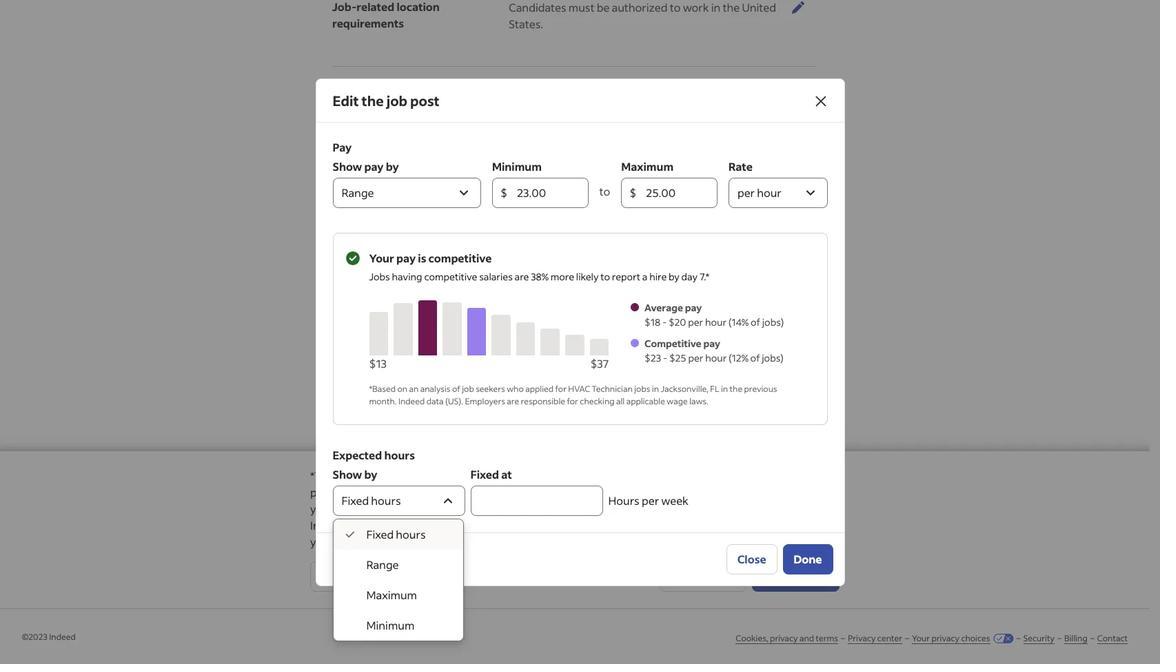 Task type: locate. For each thing, give the bounding box(es) containing it.
show by list box
[[333, 520, 463, 641]]

supplemental pay types button
[[388, 383, 499, 397]]

be right must
[[597, 0, 610, 14]]

per right the $25
[[689, 351, 704, 364]]

indeed inside *based on an analysis of job seekers who applied for hvac technician jobs in jacksonville, fl in the previous month. indeed data (us). employers are responsible for checking all applicable wage laws.
[[399, 396, 425, 407]]

– right center
[[906, 634, 910, 644]]

2 vertical spatial hour
[[706, 351, 727, 364]]

2 vertical spatial fixed
[[367, 527, 394, 542]]

for left hvac on the bottom
[[555, 384, 567, 394]]

policy up made
[[467, 519, 496, 533]]

post down future
[[759, 486, 782, 500]]

job inside *based on an analysis of job seekers who applied for hvac technician jobs in jacksonville, fl in the previous month. indeed data (us). employers are responsible for checking all applicable wage laws.
[[462, 384, 474, 394]]

consent
[[631, 519, 672, 533]]

jobs) inside competitive pay $23 - $25 per hour (12% of jobs)
[[762, 351, 784, 364]]

having
[[392, 270, 422, 283]]

will up consent
[[652, 502, 669, 517]]

application.
[[642, 535, 701, 550]]

range down phone
[[342, 185, 374, 200]]

1 horizontal spatial your
[[369, 251, 394, 265]]

confirm button
[[752, 562, 840, 592]]

are down who
[[507, 396, 519, 407]]

accordance
[[753, 502, 812, 517]]

2 privacy from the left
[[932, 634, 960, 644]]

1 horizontal spatial a
[[643, 270, 648, 283]]

1 vertical spatial hours
[[371, 493, 401, 508]]

2 $ from the left
[[630, 185, 637, 200]]

by inside your pay is competitive jobs having competitive salaries are 38% more likely to report a hire by day 7.*
[[669, 270, 680, 283]]

1 privacy from the left
[[770, 634, 798, 644]]

at
[[501, 467, 512, 482]]

post right account
[[410, 91, 440, 109]]

and up service at the bottom
[[566, 502, 586, 517]]

0 horizontal spatial privacy
[[427, 519, 464, 533]]

1 will from the left
[[494, 502, 511, 517]]

1 vertical spatial have
[[332, 535, 356, 550]]

and down the selecting
[[410, 502, 429, 517]]

pay inside competitive pay $23 - $25 per hour (12% of jobs)
[[704, 337, 721, 350]]

requirements,
[[336, 502, 408, 517]]

0 vertical spatial range
[[342, 185, 374, 200]]

for
[[555, 384, 567, 394], [567, 396, 579, 407], [455, 412, 469, 426]]

be inside the candidates must be authorized to work in the united states.
[[597, 0, 610, 14]]

0 vertical spatial minimum
[[492, 159, 542, 173]]

your down phone
[[332, 200, 357, 214]]

the
[[723, 0, 740, 14], [362, 91, 384, 109], [730, 384, 743, 394], [591, 535, 608, 550]]

privacy up the or
[[427, 519, 464, 533]]

2 horizontal spatial a
[[778, 519, 784, 533]]

Fixed at field
[[471, 486, 603, 516]]

future
[[757, 469, 789, 483]]

job-
[[332, 0, 357, 14]]

how you heard about indeed
[[332, 273, 484, 288]]

privacy left center
[[848, 634, 876, 644]]

reviewed
[[614, 486, 661, 500]]

fixed inside dropdown button
[[342, 493, 369, 508]]

to inside . you consent to indeed informing a user that you have opened, viewed or made a decision regarding the user's application.
[[674, 519, 685, 533]]

0 horizontal spatial $
[[501, 185, 508, 200]]

0 vertical spatial show
[[333, 159, 362, 173]]

your for your privacy choices
[[912, 634, 930, 644]]

you down indeed's
[[310, 535, 329, 550]]

2 show from the top
[[333, 467, 362, 482]]

the left united
[[723, 0, 740, 14]]

on left past
[[536, 469, 549, 483]]

pay inside supplemental pay types benefits hiring timeline for this job
[[454, 383, 471, 397]]

edit phone number image
[[790, 163, 807, 180]]

account
[[332, 90, 388, 108]]

expected
[[333, 448, 382, 462]]

of up regarding
[[554, 519, 565, 533]]

pay
[[364, 159, 384, 173], [397, 251, 416, 265], [685, 301, 702, 314], [704, 337, 721, 350], [454, 383, 471, 397]]

per right $20
[[688, 316, 704, 329]]

this down guarantee
[[720, 486, 738, 500]]

authorized
[[612, 0, 668, 14]]

posted
[[528, 502, 564, 517]]

1 horizontal spatial have
[[588, 486, 612, 500]]

0 vertical spatial by
[[386, 159, 399, 173]]

indeed right about
[[448, 273, 484, 288]]

0 vertical spatial a
[[643, 270, 648, 283]]

show down pay
[[333, 159, 362, 173]]

0 horizontal spatial by
[[364, 467, 377, 482]]

2 horizontal spatial for
[[567, 396, 579, 407]]

this down confirm, on the left bottom of page
[[455, 502, 473, 517]]

1 vertical spatial a
[[778, 519, 784, 533]]

1 vertical spatial your
[[369, 251, 394, 265]]

minimum down back
[[367, 618, 415, 633]]

– left security
[[1017, 634, 1021, 644]]

will
[[494, 502, 511, 517], [652, 502, 669, 517]]

0 vertical spatial jobs)
[[763, 316, 784, 329]]

1 horizontal spatial maximum
[[622, 159, 674, 173]]

0 vertical spatial have
[[588, 486, 612, 500]]

number
[[368, 163, 410, 178]]

your inside your pay is competitive jobs having competitive salaries are 38% more likely to report a hire by day 7.*
[[369, 251, 394, 265]]

employers
[[465, 396, 505, 407]]

show pay by
[[333, 159, 399, 173]]

- inside average pay $18 - $20 per hour (14% of jobs)
[[663, 316, 667, 329]]

your
[[522, 352, 543, 365], [310, 502, 334, 517]]

are up the selecting
[[432, 469, 449, 483]]

job inside supplemental pay types benefits hiring timeline for this job
[[489, 412, 503, 426]]

2 horizontal spatial by
[[669, 270, 680, 283]]

0 horizontal spatial minimum
[[367, 618, 415, 633]]

*based on an analysis of job seekers who applied for hvac technician jobs in jacksonville, fl in the previous month. indeed data (us). employers are responsible for checking all applicable wage laws.
[[369, 384, 778, 407]]

971
[[545, 164, 562, 179]]

1 horizontal spatial will
[[652, 502, 669, 517]]

hour inside popup button
[[757, 185, 782, 200]]

an
[[409, 384, 419, 394]]

range down the opened,
[[367, 558, 399, 572]]

- right $18
[[663, 316, 667, 329]]

jobs) right (14%
[[763, 316, 784, 329]]

jobs) inside average pay $18 - $20 per hour (14% of jobs)
[[763, 316, 784, 329]]

hour for competitive pay
[[706, 351, 727, 364]]

0 horizontal spatial on
[[398, 384, 408, 394]]

benefits button
[[388, 397, 427, 412]]

competitive
[[645, 337, 702, 350]]

by down expected hours
[[364, 467, 377, 482]]

1 $ from the left
[[501, 185, 508, 200]]

minimum left 971
[[492, 159, 542, 173]]

hour inside average pay $18 - $20 per hour (14% of jobs)
[[705, 316, 727, 329]]

0 horizontal spatial post
[[410, 91, 440, 109]]

this down 'employers' on the left of page
[[471, 412, 487, 426]]

maximum down back
[[367, 588, 417, 602]]

privacy left choices
[[932, 634, 960, 644]]

– right billing
[[1091, 634, 1095, 644]]

1 horizontal spatial privacy
[[932, 634, 960, 644]]

per down rate
[[738, 185, 755, 200]]

competitive down is
[[424, 270, 477, 283]]

edit employees element
[[498, 230, 818, 261]]

your up indeed's
[[310, 502, 334, 517]]

to inside the candidates must be authorized to work in the united states.
[[670, 0, 681, 14]]

job right edit
[[387, 91, 408, 109]]

$ left maximum field
[[630, 185, 637, 200]]

be up consent
[[671, 502, 684, 517]]

must
[[569, 0, 595, 14]]

expected hours
[[333, 448, 415, 462]]

– left billing
[[1058, 634, 1062, 644]]

on left an
[[398, 384, 408, 394]]

report
[[612, 270, 641, 283]]

indeed's
[[310, 519, 353, 533]]

0 horizontal spatial have
[[332, 535, 356, 550]]

0 vertical spatial your
[[522, 352, 543, 365]]

of up (us).
[[452, 384, 461, 394]]

show up performance.
[[333, 467, 362, 482]]

range inside "popup button"
[[342, 185, 374, 200]]

have down indeed's
[[332, 535, 356, 550]]

1 vertical spatial privacy
[[848, 634, 876, 644]]

- right $23
[[663, 351, 668, 364]]

2 horizontal spatial be
[[671, 502, 684, 517]]

provided
[[384, 469, 430, 483]]

cookie policy , privacy policy and terms of service
[[355, 519, 604, 533]]

1 horizontal spatial on
[[536, 469, 549, 483]]

edit job-related location requirements image
[[790, 0, 807, 16]]

competitive up about
[[429, 251, 492, 265]]

1 horizontal spatial for
[[555, 384, 567, 394]]

past
[[552, 469, 574, 483]]

0 horizontal spatial policy
[[393, 519, 422, 533]]

pay for supplemental
[[454, 383, 471, 397]]

2 vertical spatial hours
[[396, 527, 426, 542]]

1 – from the left
[[841, 634, 846, 644]]

icy
[[509, 201, 523, 215]]

have down "performance" in the bottom of the page
[[588, 486, 612, 500]]

0 horizontal spatial your
[[310, 502, 334, 517]]

1 horizontal spatial policy
[[467, 519, 496, 533]]

you down past
[[566, 486, 585, 500]]

post inside dialog
[[410, 91, 440, 109]]

to inside "*the numbers provided are estimates based on past performance and do not guarantee future performance. by selecting confirm, you agree that you have reviewed and edited this job post to reflect your requirements, and that this job will be posted and applications will be processed in accordance with indeed's"
[[784, 486, 795, 500]]

the inside . you consent to indeed informing a user that you have opened, viewed or made a decision regarding the user's application.
[[591, 535, 608, 550]]

fixed hours button
[[333, 486, 465, 516]]

privacy
[[770, 634, 798, 644], [932, 634, 960, 644]]

1 jobs) from the top
[[763, 316, 784, 329]]

user's
[[610, 535, 640, 550]]

of inside competitive pay $23 - $25 per hour (12% of jobs)
[[751, 351, 760, 364]]

your right 'need'
[[522, 352, 543, 365]]

0 vertical spatial this
[[471, 412, 487, 426]]

jobs) for competitive pay $23 - $25 per hour (12% of jobs)
[[762, 351, 784, 364]]

hours
[[384, 448, 415, 462], [371, 493, 401, 508], [396, 527, 426, 542]]

by up range "popup button" at the top of the page
[[386, 159, 399, 173]]

1 vertical spatial maximum
[[367, 588, 417, 602]]

job down 'employers' on the left of page
[[489, 412, 503, 426]]

fixed down numbers
[[342, 493, 369, 508]]

united
[[742, 0, 777, 14]]

opened,
[[358, 535, 400, 550]]

are left 38%
[[515, 270, 529, 283]]

of right (12%
[[751, 351, 760, 364]]

$
[[501, 185, 508, 200], [630, 185, 637, 200]]

0 horizontal spatial for
[[455, 412, 469, 426]]

the inside *based on an analysis of job seekers who applied for hvac technician jobs in jacksonville, fl in the previous month. indeed data (us). employers are responsible for checking all applicable wage laws.
[[730, 384, 743, 394]]

1 policy from the left
[[393, 519, 422, 533]]

– right the terms
[[841, 634, 846, 644]]

your company name
[[332, 200, 440, 214]]

pay for average
[[685, 301, 702, 314]]

heard
[[381, 273, 412, 288]]

0 vertical spatial competitive
[[429, 251, 492, 265]]

1 vertical spatial on
[[536, 469, 549, 483]]

0 vertical spatial hours
[[384, 448, 415, 462]]

hours per week
[[609, 493, 689, 508]]

numbers
[[336, 469, 382, 483]]

fixed left at
[[471, 467, 499, 482]]

for down hvac on the bottom
[[567, 396, 579, 407]]

jobs) for average pay $18 - $20 per hour (14% of jobs)
[[763, 316, 784, 329]]

1 vertical spatial competitive
[[424, 270, 477, 283]]

0 vertical spatial -
[[663, 316, 667, 329]]

are inside your pay is competitive jobs having competitive salaries are 38% more likely to report a hire by day 7.*
[[515, 270, 529, 283]]

0 horizontal spatial a
[[486, 535, 492, 550]]

maximum down edit contact element
[[622, 159, 674, 173]]

your up jobs
[[369, 251, 394, 265]]

1 vertical spatial range
[[367, 558, 399, 572]]

$ left minimum field
[[501, 185, 508, 200]]

1 vertical spatial post
[[759, 486, 782, 500]]

hire
[[650, 270, 667, 283]]

1 show from the top
[[333, 159, 362, 173]]

0 vertical spatial maximum
[[622, 159, 674, 173]]

0 vertical spatial hour
[[757, 185, 782, 200]]

fixed down requirements,
[[367, 527, 394, 542]]

job up (us).
[[462, 384, 474, 394]]

hour
[[757, 185, 782, 200], [705, 316, 727, 329], [706, 351, 727, 364]]

0 horizontal spatial your
[[332, 200, 357, 214]]

1 vertical spatial -
[[663, 351, 668, 364]]

analysis
[[421, 384, 451, 394]]

pay for competitive
[[704, 337, 721, 350]]

per inside per hour popup button
[[738, 185, 755, 200]]

38%
[[531, 270, 549, 283]]

$ for minimum
[[501, 185, 508, 200]]

0 vertical spatial post
[[410, 91, 440, 109]]

wage
[[667, 396, 688, 407]]

day
[[682, 270, 698, 283]]

- inside competitive pay $23 - $25 per hour (12% of jobs)
[[663, 351, 668, 364]]

close button
[[727, 544, 778, 575]]

responsible
[[521, 396, 566, 407]]

your pay is competitive jobs having competitive salaries are 38% more likely to report a hire by day 7.*
[[369, 251, 710, 283]]

a left hire at the top of page
[[643, 270, 648, 283]]

of right (14%
[[751, 316, 761, 329]]

that down with on the right
[[811, 519, 832, 533]]

policy up viewed
[[393, 519, 422, 533]]

1 vertical spatial this
[[720, 486, 738, 500]]

1 horizontal spatial privacy
[[848, 634, 876, 644]]

the down .
[[591, 535, 608, 550]]

1 vertical spatial fixed
[[342, 493, 369, 508]]

- for $20
[[663, 316, 667, 329]]

1 vertical spatial jobs)
[[762, 351, 784, 364]]

hvac
[[568, 384, 590, 394]]

-
[[663, 316, 667, 329], [663, 351, 668, 364]]

edit your company name element
[[498, 194, 818, 225]]

1 horizontal spatial be
[[597, 0, 610, 14]]

made
[[455, 535, 483, 550]]

0 vertical spatial fixed
[[471, 467, 499, 482]]

1 vertical spatial your
[[310, 502, 334, 517]]

2 jobs) from the top
[[762, 351, 784, 364]]

your inside "*the numbers provided are estimates based on past performance and do not guarantee future performance. by selecting confirm, you agree that you have reviewed and edited this job post to reflect your requirements, and that this job will be posted and applications will be processed in accordance with indeed's"
[[310, 502, 334, 517]]

1 vertical spatial hour
[[705, 316, 727, 329]]

previous
[[744, 384, 778, 394]]

by left day
[[669, 270, 680, 283]]

types
[[473, 383, 499, 397]]

0 vertical spatial for
[[555, 384, 567, 394]]

+1 605 971 9337
[[509, 164, 588, 179]]

indeed down an
[[399, 396, 425, 407]]

in right work
[[712, 0, 721, 14]]

1 vertical spatial minimum
[[367, 618, 415, 633]]

pay inside your pay is competitive jobs having competitive salaries are 38% more likely to report a hire by day 7.*
[[397, 251, 416, 265]]

there are items above that need your attention to continue.
[[372, 352, 646, 365]]

2 vertical spatial your
[[912, 634, 930, 644]]

there
[[372, 352, 399, 365]]

0 horizontal spatial privacy
[[770, 634, 798, 644]]

will up cookie policy , privacy policy and terms of service
[[494, 502, 511, 517]]

hours inside 'option'
[[396, 527, 426, 542]]

be
[[597, 0, 610, 14], [513, 502, 526, 517], [671, 502, 684, 517]]

and left the terms
[[800, 634, 815, 644]]

in up informing
[[741, 502, 751, 517]]

7.*
[[700, 270, 710, 283]]

phone number
[[332, 163, 410, 178]]

2 vertical spatial for
[[455, 412, 469, 426]]

show for expected hours
[[333, 467, 362, 482]]

edit your company name image
[[790, 200, 807, 217]]

have inside . you consent to indeed informing a user that you have opened, viewed or made a decision regarding the user's application.
[[332, 535, 356, 550]]

0 horizontal spatial will
[[494, 502, 511, 517]]

applications
[[588, 502, 650, 517]]

1 vertical spatial fixed hours
[[367, 527, 426, 542]]

a down cookie policy , privacy policy and terms of service
[[486, 535, 492, 550]]

the right fl
[[730, 384, 743, 394]]

choices
[[962, 634, 991, 644]]

on
[[398, 384, 408, 394], [536, 469, 549, 483]]

requirements
[[332, 16, 404, 30]]

1 vertical spatial for
[[567, 396, 579, 407]]

phone
[[332, 163, 366, 178]]

1 horizontal spatial post
[[759, 486, 782, 500]]

back button
[[310, 562, 380, 592]]

2 vertical spatial by
[[364, 467, 377, 482]]

with
[[814, 502, 837, 517]]

1 horizontal spatial by
[[386, 159, 399, 173]]

hour inside competitive pay $23 - $25 per hour (12% of jobs)
[[706, 351, 727, 364]]

for down (us).
[[455, 412, 469, 426]]

edited
[[685, 486, 717, 500]]

pay inside average pay $18 - $20 per hour (14% of jobs)
[[685, 301, 702, 314]]

a left user
[[778, 519, 784, 533]]

ac
[[547, 201, 561, 215]]

fl
[[710, 384, 720, 394]]

range
[[342, 185, 374, 200], [367, 558, 399, 572]]

be down agree
[[513, 502, 526, 517]]

. you consent to indeed informing a user that you have opened, viewed or made a decision regarding the user's application.
[[310, 519, 832, 550]]

jobs) up previous at bottom right
[[762, 351, 784, 364]]

your right center
[[912, 634, 930, 644]]

1 horizontal spatial $
[[630, 185, 637, 200]]

fixed hours inside dropdown button
[[342, 493, 401, 508]]

0 horizontal spatial maximum
[[367, 588, 417, 602]]

indeed down processed
[[687, 519, 723, 533]]

0 vertical spatial fixed hours
[[342, 493, 401, 508]]

0 vertical spatial your
[[332, 200, 357, 214]]

above
[[445, 352, 474, 365]]

1 vertical spatial by
[[669, 270, 680, 283]]

of inside average pay $18 - $20 per hour (14% of jobs)
[[751, 316, 761, 329]]

0 vertical spatial on
[[398, 384, 408, 394]]

center
[[878, 634, 903, 644]]

2 horizontal spatial your
[[912, 634, 930, 644]]

5 – from the left
[[1091, 634, 1095, 644]]

1 horizontal spatial minimum
[[492, 159, 542, 173]]

who
[[507, 384, 524, 394]]

cookies,
[[736, 634, 769, 644]]

privacy right cookies,
[[770, 634, 798, 644]]

not
[[682, 469, 700, 483]]

1 vertical spatial show
[[333, 467, 362, 482]]



Task type: describe. For each thing, give the bounding box(es) containing it.
laws.
[[690, 396, 709, 407]]

agree
[[512, 486, 541, 500]]

continue.
[[603, 352, 646, 365]]

indeed inside . you consent to indeed informing a user that you have opened, viewed or made a decision regarding the user's application.
[[687, 519, 723, 533]]

to inside your pay is competitive jobs having competitive salaries are 38% more likely to report a hire by day 7.*
[[601, 270, 610, 283]]

fixed hours option
[[333, 520, 463, 550]]

rate
[[729, 159, 753, 173]]

edit phone number element
[[498, 157, 818, 188]]

minimum inside show by list box
[[367, 618, 415, 633]]

for inside supplemental pay types benefits hiring timeline for this job
[[455, 412, 469, 426]]

hot
[[525, 201, 544, 215]]

guarantee
[[702, 469, 755, 483]]

close image
[[813, 93, 829, 109]]

4 – from the left
[[1058, 634, 1062, 644]]

$18
[[645, 316, 661, 329]]

your for your pay is competitive jobs having competitive salaries are 38% more likely to report a hire by day 7.*
[[369, 251, 394, 265]]

selecting
[[397, 486, 443, 500]]

$37
[[591, 356, 609, 371]]

performance
[[576, 469, 643, 483]]

cookie policy link
[[355, 519, 422, 534]]

are left items
[[401, 352, 416, 365]]

jobs
[[635, 384, 651, 394]]

pay for show
[[364, 159, 384, 173]]

minimum inside edit the job post dialog
[[492, 159, 542, 173]]

post inside "*the numbers provided are estimates based on past performance and do not guarantee future performance. by selecting confirm, you agree that you have reviewed and edited this job post to reflect your requirements, and that this job will be posted and applications will be processed in accordance with indeed's"
[[759, 486, 782, 500]]

- for $25
[[663, 351, 668, 364]]

show for pay
[[333, 159, 362, 173]]

edit job-related location requirements element
[[498, 0, 818, 39]]

seekers
[[476, 384, 505, 394]]

job-related location requirements
[[332, 0, 440, 30]]

that inside . you consent to indeed informing a user that you have opened, viewed or made a decision regarding the user's application.
[[811, 519, 832, 533]]

week
[[662, 493, 689, 508]]

average pay $18 - $20 per hour (14% of jobs)
[[645, 301, 784, 329]]

0 vertical spatial privacy
[[427, 519, 464, 533]]

9337
[[564, 164, 588, 179]]

security – billing – contact
[[1024, 634, 1128, 644]]

name
[[411, 200, 440, 214]]

privacy policy link
[[427, 519, 496, 534]]

2 vertical spatial a
[[486, 535, 492, 550]]

done button
[[783, 544, 833, 575]]

(14%
[[729, 316, 749, 329]]

of inside *based on an analysis of job seekers who applied for hvac technician jobs in jacksonville, fl in the previous month. indeed data (us). employers are responsible for checking all applicable wage laws.
[[452, 384, 461, 394]]

processed
[[686, 502, 739, 517]]

supplemental
[[388, 383, 453, 397]]

and left do
[[645, 469, 664, 483]]

Minimum field
[[517, 178, 580, 208]]

pay for your
[[397, 251, 416, 265]]

benefits
[[388, 398, 427, 411]]

that up 'privacy policy' link
[[431, 502, 452, 517]]

supplemental pay types benefits hiring timeline for this job
[[388, 383, 503, 426]]

$13
[[369, 356, 387, 371]]

0 horizontal spatial be
[[513, 502, 526, 517]]

privacy for and
[[770, 634, 798, 644]]

attention
[[545, 352, 589, 365]]

(12%
[[729, 351, 749, 364]]

have inside "*the numbers provided are estimates based on past performance and do not guarantee future performance. by selecting confirm, you agree that you have reviewed and edited this job post to reflect your requirements, and that this job will be posted and applications will be processed in accordance with indeed's"
[[588, 486, 612, 500]]

cookie
[[355, 519, 391, 533]]

+1
[[509, 164, 521, 179]]

the inside the candidates must be authorized to work in the united states.
[[723, 0, 740, 14]]

on inside *based on an analysis of job seekers who applied for hvac technician jobs in jacksonville, fl in the previous month. indeed data (us). employers are responsible for checking all applicable wage laws.
[[398, 384, 408, 394]]

1 horizontal spatial your
[[522, 352, 543, 365]]

the right edit
[[362, 91, 384, 109]]

service
[[567, 519, 604, 533]]

you right how
[[359, 273, 379, 288]]

pay
[[333, 140, 352, 154]]

a inside your pay is competitive jobs having competitive salaries are 38% more likely to report a hire by day 7.*
[[643, 270, 648, 283]]

performance.
[[310, 486, 380, 500]]

*the
[[310, 469, 334, 483]]

checking
[[580, 396, 615, 407]]

jacksonville,
[[661, 384, 709, 394]]

©2023 indeed
[[22, 632, 76, 643]]

edit
[[333, 91, 359, 109]]

data
[[427, 396, 444, 407]]

that up posted
[[543, 486, 564, 500]]

*based
[[369, 384, 396, 394]]

edit the job post dialog
[[316, 78, 845, 587]]

icy hot ac repair
[[509, 201, 596, 215]]

or
[[441, 535, 452, 550]]

in right fl
[[721, 384, 728, 394]]

are inside *based on an analysis of job seekers who applied for hvac technician jobs in jacksonville, fl in the previous month. indeed data (us). employers are responsible for checking all applicable wage laws.
[[507, 396, 519, 407]]

maximum inside show by list box
[[367, 588, 417, 602]]

$20
[[669, 316, 686, 329]]

fixed hours inside 'option'
[[367, 527, 426, 542]]

terms
[[816, 634, 839, 644]]

$25
[[670, 351, 687, 364]]

that left 'need'
[[475, 352, 495, 365]]

.
[[604, 519, 607, 533]]

done
[[794, 552, 822, 567]]

per inside competitive pay $23 - $25 per hour (12% of jobs)
[[689, 351, 704, 364]]

(us).
[[445, 396, 463, 407]]

,
[[422, 519, 425, 533]]

your for your company name
[[332, 200, 357, 214]]

you down at
[[490, 486, 509, 500]]

maximum inside edit the job post dialog
[[622, 159, 674, 173]]

technician
[[592, 384, 633, 394]]

privacy for choices
[[932, 634, 960, 644]]

work
[[683, 0, 709, 14]]

©2023
[[22, 632, 48, 643]]

are inside "*the numbers provided are estimates based on past performance and do not guarantee future performance. by selecting confirm, you agree that you have reviewed and edited this job post to reflect your requirements, and that this job will be posted and applications will be processed in accordance with indeed's"
[[432, 469, 449, 483]]

items
[[418, 352, 443, 365]]

job down guarantee
[[741, 486, 757, 500]]

how
[[332, 273, 357, 288]]

candidates must be authorized to work in the united states.
[[509, 0, 777, 31]]

and up decision
[[499, 519, 518, 533]]

edit contact element
[[498, 121, 818, 152]]

you inside . you consent to indeed informing a user that you have opened, viewed or made a decision regarding the user's application.
[[310, 535, 329, 550]]

average
[[645, 301, 683, 314]]

hours
[[609, 493, 640, 508]]

security link
[[1024, 634, 1055, 644]]

fixed inside 'option'
[[367, 527, 394, 542]]

per left week
[[642, 493, 659, 508]]

competitive pay $23 - $25 per hour (12% of jobs)
[[645, 337, 784, 364]]

job up cookie policy , privacy policy and terms of service
[[476, 502, 492, 517]]

fixed at
[[471, 467, 512, 482]]

hour for average pay
[[705, 316, 727, 329]]

hours inside dropdown button
[[371, 493, 401, 508]]

in inside the candidates must be authorized to work in the united states.
[[712, 0, 721, 14]]

2 will from the left
[[652, 502, 669, 517]]

month.
[[369, 396, 397, 407]]

edit the job post
[[333, 91, 440, 109]]

and down do
[[663, 486, 683, 500]]

is
[[418, 251, 426, 265]]

per hour button
[[729, 178, 828, 208]]

location
[[397, 0, 440, 14]]

2 vertical spatial this
[[455, 502, 473, 517]]

salaries
[[479, 270, 513, 283]]

back
[[343, 570, 369, 584]]

more
[[551, 270, 574, 283]]

in inside "*the numbers provided are estimates based on past performance and do not guarantee future performance. by selecting confirm, you agree that you have reviewed and edited this job post to reflect your requirements, and that this job will be posted and applications will be processed in accordance with indeed's"
[[741, 502, 751, 517]]

range inside show by list box
[[367, 558, 399, 572]]

this inside supplemental pay types benefits hiring timeline for this job
[[471, 412, 487, 426]]

do
[[667, 469, 680, 483]]

2 – from the left
[[906, 634, 910, 644]]

indeed right '©2023'
[[49, 632, 76, 643]]

2 policy from the left
[[467, 519, 496, 533]]

$ for maximum
[[630, 185, 637, 200]]

per inside average pay $18 - $20 per hour (14% of jobs)
[[688, 316, 704, 329]]

Maximum field
[[646, 178, 710, 208]]

in right jobs
[[652, 384, 659, 394]]

on inside "*the numbers provided are estimates based on past performance and do not guarantee future performance. by selecting confirm, you agree that you have reviewed and edited this job post to reflect your requirements, and that this job will be posted and applications will be processed in accordance with indeed's"
[[536, 469, 549, 483]]

3 – from the left
[[1017, 634, 1021, 644]]

*the numbers provided are estimates based on past performance and do not guarantee future performance. by selecting confirm, you agree that you have reviewed and edited this job post to reflect your requirements, and that this job will be posted and applications will be processed in accordance with indeed's
[[310, 469, 837, 533]]



Task type: vqa. For each thing, say whether or not it's contained in the screenshot.
2nd Show from the bottom
yes



